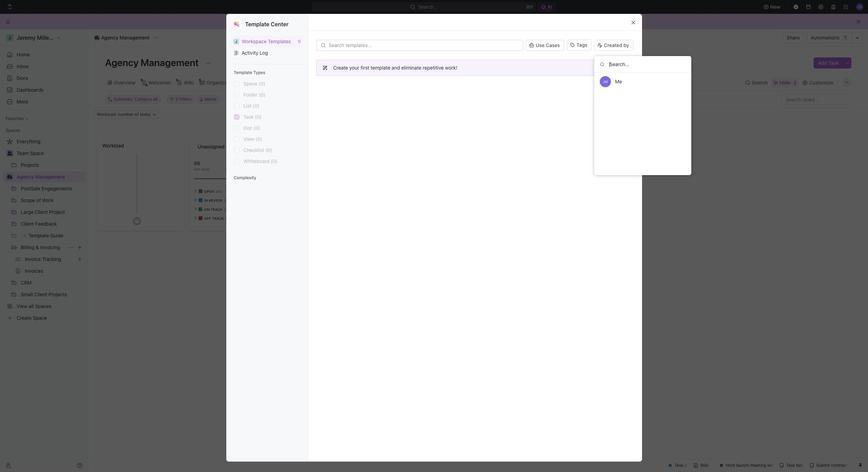 Task type: locate. For each thing, give the bounding box(es) containing it.
1 vertical spatial hide
[[228, 97, 237, 102]]

template up workspace
[[245, 21, 269, 27]]

(0) for task (0)
[[255, 114, 262, 120]]

(2) right review
[[224, 198, 229, 203]]

organizational
[[206, 80, 240, 85]]

organizational chart link
[[205, 78, 254, 88]]

folder
[[244, 92, 258, 98]]

(0) right list at the top of page
[[253, 103, 259, 109]]

first
[[361, 65, 369, 71]]

0 vertical spatial (2)
[[224, 198, 229, 203]]

agency management inside tree
[[17, 174, 65, 180]]

0 for 0
[[298, 39, 301, 44]]

hide left 2
[[780, 80, 791, 85]]

tree containing team space
[[3, 136, 85, 324]]

off track (1)
[[204, 216, 230, 221]]

1 vertical spatial (2)
[[224, 207, 229, 212]]

(2)
[[224, 198, 229, 203], [224, 207, 229, 212]]

1 horizontal spatial task
[[829, 60, 839, 66]]

welcome!
[[148, 80, 171, 85]]

0 vertical spatial space
[[244, 81, 258, 87]]

(0) for list (0)
[[253, 103, 259, 109]]

agency up overview
[[105, 57, 139, 68]]

tree
[[3, 136, 85, 324]]

inbox
[[17, 63, 29, 69]]

favorites
[[6, 116, 24, 121]]

1 (2) from the top
[[224, 198, 229, 203]]

(0) for folder (0)
[[259, 92, 266, 98]]

Search templates... text field
[[329, 43, 519, 48]]

agency management
[[101, 35, 150, 41], [105, 57, 201, 68], [17, 174, 65, 180]]

(0) for view (0)
[[256, 136, 262, 142]]

created by button
[[595, 40, 634, 51]]

template for template types
[[234, 70, 252, 75]]

organizational chart
[[206, 80, 254, 85]]

in
[[204, 198, 208, 203]]

0 horizontal spatial hide
[[228, 97, 237, 102]]

0 vertical spatial agency
[[101, 35, 118, 41]]

0 vertical spatial 0
[[298, 39, 301, 44]]

1 vertical spatial task
[[244, 114, 254, 120]]

(0) up doc (0) on the top of the page
[[255, 114, 262, 120]]

(0) right +
[[266, 147, 272, 153]]

j
[[235, 39, 237, 44]]

0 right templates on the left top
[[298, 39, 301, 44]]

2 vertical spatial agency management
[[17, 174, 65, 180]]

0 horizontal spatial space
[[30, 150, 44, 156]]

(0) down the types
[[259, 81, 265, 87]]

1 horizontal spatial hide
[[780, 80, 791, 85]]

agency management down team space link
[[17, 174, 65, 180]]

space right team
[[30, 150, 44, 156]]

management
[[120, 35, 150, 41], [141, 57, 199, 68], [35, 174, 65, 180]]

agency
[[101, 35, 118, 41], [105, 57, 139, 68], [17, 174, 34, 180]]

agency right business time image
[[17, 174, 34, 180]]

1 vertical spatial space
[[30, 150, 44, 156]]

(0) right doc
[[254, 125, 260, 131]]

1 horizontal spatial 0
[[298, 39, 301, 44]]

0 vertical spatial management
[[120, 35, 150, 41]]

0 vertical spatial template
[[245, 21, 269, 27]]

1 vertical spatial template
[[234, 70, 252, 75]]

0 vertical spatial agency management
[[101, 35, 150, 41]]

0 vertical spatial track
[[211, 207, 222, 212]]

template up chart
[[234, 70, 252, 75]]

your
[[350, 65, 359, 71]]

jeremy miller's workspace, , element
[[233, 39, 239, 44]]

1 vertical spatial agency management link
[[17, 172, 84, 183]]

0 horizontal spatial task
[[244, 114, 254, 120]]

track down on track (2)
[[212, 216, 224, 221]]

open (61)
[[204, 189, 223, 194]]

track down in review (2)
[[211, 207, 222, 212]]

review
[[209, 198, 222, 203]]

management inside sidebar navigation
[[35, 174, 65, 180]]

track for on track
[[211, 207, 222, 212]]

work!
[[445, 65, 457, 71]]

by
[[624, 42, 629, 48]]

wiki link
[[182, 78, 194, 88]]

and
[[392, 65, 400, 71]]

share button
[[783, 32, 804, 43]]

2 vertical spatial agency
[[17, 174, 34, 180]]

(2) for on track (2)
[[224, 207, 229, 212]]

checklist (0)
[[244, 147, 272, 153]]

team
[[17, 150, 29, 156]]

(0) up +
[[256, 136, 262, 142]]

billing & invoicing
[[21, 245, 60, 251]]

invoicing
[[40, 245, 60, 251]]

new button
[[761, 1, 785, 12]]

agency right business time icon in the top of the page
[[101, 35, 118, 41]]

view (0)
[[244, 136, 262, 142]]

&
[[36, 245, 39, 251]]

docs
[[17, 75, 28, 81]]

create your first template and eliminate repetitive work!
[[333, 65, 457, 71]]

task up doc
[[244, 114, 254, 120]]

1 vertical spatial agency
[[105, 57, 139, 68]]

dashboards
[[17, 87, 44, 93]]

hide inside button
[[228, 97, 237, 102]]

hide down organizational chart "link"
[[228, 97, 237, 102]]

1 vertical spatial track
[[212, 216, 224, 221]]

(2) up (1)
[[224, 207, 229, 212]]

0 for 0 done
[[226, 160, 229, 166]]

activity
[[242, 50, 258, 56]]

1 vertical spatial 0
[[226, 160, 229, 166]]

created
[[604, 42, 623, 48]]

on
[[204, 207, 210, 212]]

sidebar navigation
[[0, 29, 88, 473]]

0 horizontal spatial agency management link
[[17, 172, 84, 183]]

2 vertical spatial management
[[35, 174, 65, 180]]

0 up done
[[226, 160, 229, 166]]

(0) right folder
[[259, 92, 266, 98]]

hide
[[780, 80, 791, 85], [228, 97, 237, 102]]

open
[[204, 189, 214, 194]]

on track (2)
[[204, 207, 229, 212]]

task right the add at top
[[829, 60, 839, 66]]

me
[[615, 79, 622, 85]]

team space link
[[17, 148, 84, 159]]

1 horizontal spatial agency management link
[[93, 34, 151, 42]]

space
[[244, 81, 258, 87], [30, 150, 44, 156]]

0 inside 0 done
[[226, 160, 229, 166]]

folder (0)
[[244, 92, 266, 98]]

(61)
[[216, 189, 223, 194]]

(0) right whiteboard
[[271, 158, 277, 164]]

list (0)
[[244, 103, 259, 109]]

workload
[[102, 143, 124, 149]]

template center
[[245, 21, 289, 27]]

created by button
[[595, 40, 634, 51]]

created by
[[604, 42, 629, 48]]

agency inside tree
[[17, 174, 34, 180]]

doc (0)
[[244, 125, 260, 131]]

(0)
[[259, 81, 265, 87], [259, 92, 266, 98], [253, 103, 259, 109], [255, 114, 262, 120], [254, 125, 260, 131], [256, 136, 262, 142], [266, 147, 272, 153], [271, 158, 277, 164]]

0 horizontal spatial 0
[[226, 160, 229, 166]]

space up folder
[[244, 81, 258, 87]]

whiteboard
[[244, 158, 270, 164]]

jm
[[603, 80, 608, 84]]

1 vertical spatial agency management
[[105, 57, 201, 68]]

agency management up welcome! link
[[105, 57, 201, 68]]

66 not done
[[194, 160, 209, 171]]

learn more
[[602, 65, 625, 70]]

0 vertical spatial task
[[829, 60, 839, 66]]

2 (2) from the top
[[224, 207, 229, 212]]

agency management right business time icon in the top of the page
[[101, 35, 150, 41]]

wiki
[[184, 80, 194, 85]]

agency management link
[[93, 34, 151, 42], [17, 172, 84, 183]]

task
[[829, 60, 839, 66], [244, 114, 254, 120]]

0 vertical spatial hide
[[780, 80, 791, 85]]

(0) for whiteboard (0)
[[271, 158, 277, 164]]



Task type: describe. For each thing, give the bounding box(es) containing it.
hide button
[[225, 95, 240, 104]]

workspace templates
[[242, 38, 291, 44]]

search
[[752, 80, 768, 85]]

chart
[[241, 80, 254, 85]]

overview
[[114, 80, 135, 85]]

docs link
[[3, 73, 85, 84]]

user group image
[[7, 151, 12, 156]]

home
[[17, 52, 30, 58]]

0 done
[[226, 160, 235, 171]]

new
[[771, 4, 781, 10]]

(0) for doc (0)
[[254, 125, 260, 131]]

whiteboard (0)
[[244, 158, 277, 164]]

favorites button
[[3, 115, 31, 123]]

task inside button
[[829, 60, 839, 66]]

more
[[615, 65, 625, 70]]

billing
[[21, 245, 34, 251]]

⌘k
[[526, 4, 533, 10]]

activity log button
[[231, 47, 304, 59]]

track for off track
[[212, 216, 224, 221]]

learn
[[602, 65, 613, 70]]

2
[[794, 80, 797, 85]]

add task
[[818, 60, 839, 66]]

tree inside sidebar navigation
[[3, 136, 85, 324]]

add
[[818, 60, 827, 66]]

template
[[371, 65, 390, 71]]

center
[[271, 21, 289, 27]]

done
[[201, 167, 209, 171]]

66
[[194, 160, 200, 166]]

business time image
[[7, 175, 12, 179]]

0 vertical spatial agency management link
[[93, 34, 151, 42]]

Search tasks... text field
[[782, 94, 851, 105]]

1 horizontal spatial space
[[244, 81, 258, 87]]

done
[[226, 167, 235, 171]]

list
[[244, 103, 252, 109]]

team space
[[17, 150, 44, 156]]

search button
[[743, 78, 770, 88]]

Search... text field
[[595, 56, 692, 73]]

complexity
[[234, 175, 256, 181]]

hide for hide 2
[[780, 80, 791, 85]]

template for template center
[[245, 21, 269, 27]]

checklist
[[244, 147, 264, 153]]

template types
[[234, 70, 265, 75]]

doc
[[244, 125, 252, 131]]

hide for hide
[[228, 97, 237, 102]]

welcome! link
[[147, 78, 171, 88]]

view
[[244, 136, 254, 142]]

types
[[253, 70, 265, 75]]

customize
[[809, 80, 834, 85]]

(1)
[[226, 216, 230, 221]]

(0) for space (0)
[[259, 81, 265, 87]]

(2) for in review (2)
[[224, 198, 229, 203]]

eliminate
[[401, 65, 422, 71]]

not
[[194, 167, 200, 171]]

automations
[[811, 35, 840, 41]]

activity log
[[242, 50, 268, 56]]

learn more link
[[599, 64, 628, 72]]

workspace
[[242, 38, 267, 44]]

business time image
[[95, 36, 99, 40]]

inbox link
[[3, 61, 85, 72]]

off
[[204, 216, 211, 221]]

customize button
[[800, 78, 836, 88]]

overview link
[[113, 78, 135, 88]]

add task button
[[814, 58, 843, 69]]

space (0)
[[244, 81, 265, 87]]

create
[[333, 65, 348, 71]]

hide 2
[[780, 80, 797, 85]]

repetitive
[[423, 65, 444, 71]]

1
[[845, 35, 847, 40]]

1 vertical spatial management
[[141, 57, 199, 68]]

+
[[260, 143, 264, 151]]

space inside tree
[[30, 150, 44, 156]]

(0) for checklist (0)
[[266, 147, 272, 153]]

in review (2)
[[204, 198, 229, 203]]

home link
[[3, 49, 85, 60]]

task (0)
[[244, 114, 262, 120]]

billing & invoicing link
[[21, 242, 66, 253]]

log
[[260, 50, 268, 56]]

templates
[[268, 38, 291, 44]]

spaces
[[6, 128, 20, 133]]



Task type: vqa. For each thing, say whether or not it's contained in the screenshot.
Chat
no



